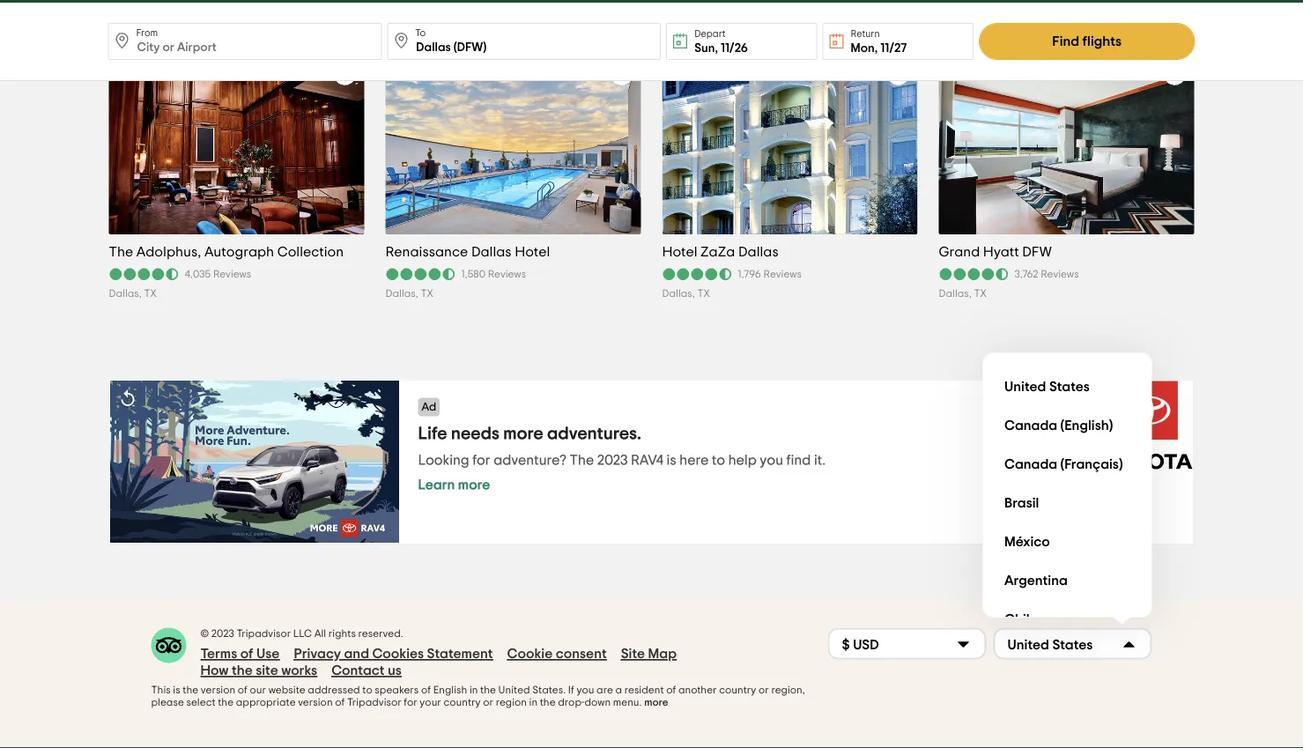 Task type: locate. For each thing, give the bounding box(es) containing it.
united states
[[1004, 380, 1090, 394], [1008, 638, 1093, 652]]

reviews
[[213, 270, 251, 280], [488, 270, 526, 280], [764, 270, 802, 280], [1041, 270, 1079, 280]]

0 vertical spatial united
[[1004, 380, 1046, 394]]

0 vertical spatial states
[[1049, 380, 1090, 394]]

dallas right hotels
[[278, 4, 337, 25]]

2 reviews from the left
[[488, 270, 526, 280]]

states
[[1049, 380, 1090, 394], [1053, 638, 1093, 652], [533, 686, 563, 696]]

1 vertical spatial united
[[1008, 638, 1050, 652]]

please
[[151, 698, 184, 709]]

1 tx from the left
[[144, 289, 157, 300]]

flights
[[1083, 34, 1122, 48]]

united states button
[[994, 628, 1152, 660]]

canada up the brasil
[[1004, 458, 1057, 472]]

sun,
[[695, 42, 718, 55]]

dallas up 1,796
[[738, 246, 779, 260]]

terms of use
[[200, 647, 280, 662]]

2 canada from the top
[[1004, 458, 1057, 472]]

version inside . if you are a resident of another country or region, please select the appropriate version of tripadvisor for your country or region in the drop-down menu.
[[298, 698, 333, 709]]

more button
[[644, 697, 668, 710]]

2 tx from the left
[[421, 289, 434, 300]]

0 horizontal spatial hotel
[[515, 246, 550, 260]]

0 vertical spatial united states
[[1004, 380, 1090, 394]]

united for the united states link
[[1004, 380, 1046, 394]]

of
[[240, 647, 253, 662], [238, 686, 248, 696], [421, 686, 431, 696], [666, 686, 676, 696], [335, 698, 345, 709]]

dallas, tx for the
[[109, 289, 157, 300]]

united states up canada (english)
[[1004, 380, 1090, 394]]

reviews down hotel zaza dallas link
[[764, 270, 802, 280]]

grand hyatt dfw link
[[939, 244, 1195, 261]]

.
[[563, 686, 566, 696]]

states up canada (english) link
[[1049, 380, 1090, 394]]

tx down renaissance
[[421, 289, 434, 300]]

City or Airport text field
[[108, 23, 382, 60]]

a
[[616, 686, 622, 696]]

2 horizontal spatial in
[[529, 698, 538, 709]]

1 vertical spatial country
[[444, 698, 481, 709]]

see all link
[[1154, 8, 1195, 21]]

tripadvisor inside . if you are a resident of another country or region, please select the appropriate version of tripadvisor for your country or region in the drop-down menu.
[[347, 698, 402, 709]]

version down how
[[201, 686, 235, 696]]

reviews down renaissance dallas hotel 'link' at the left top of page
[[488, 270, 526, 280]]

1 horizontal spatial dallas
[[471, 246, 512, 260]]

cookies
[[372, 647, 424, 662]]

depart
[[695, 29, 726, 39]]

. if you are a resident of another country or region, please select the appropriate version of tripadvisor for your country or region in the drop-down menu.
[[151, 686, 805, 709]]

this is the version of our website addressed to speakers of english in the united states
[[151, 686, 563, 696]]

renaissance
[[386, 246, 468, 260]]

dallas, down the the
[[109, 289, 142, 300]]

tx down 'grand hyatt dfw'
[[974, 289, 987, 300]]

drop-
[[558, 698, 585, 709]]

the
[[109, 246, 133, 260]]

or
[[759, 686, 769, 696], [483, 698, 494, 709]]

dallas, down renaissance
[[386, 289, 418, 300]]

1 canada from the top
[[1004, 419, 1057, 433]]

see
[[1154, 8, 1177, 21]]

0 vertical spatial version
[[201, 686, 235, 696]]

grand hyatt dfw image
[[934, 59, 1200, 235]]

4 dallas, from the left
[[939, 289, 972, 300]]

tx down "adolphus,"
[[144, 289, 157, 300]]

how the site works link
[[200, 663, 317, 680]]

hotel zaza dallas image
[[662, 0, 918, 312]]

dallas, tx down the the
[[109, 289, 157, 300]]

dallas, down grand
[[939, 289, 972, 300]]

resident
[[625, 686, 664, 696]]

méxico link
[[997, 523, 1138, 562]]

4,035
[[185, 270, 211, 280]]

united up region
[[498, 686, 530, 696]]

dallas, tx down grand
[[939, 289, 987, 300]]

business hotels in dallas link
[[109, 4, 337, 25]]

hotel left zaza in the right top of the page
[[662, 246, 698, 260]]

4 dallas, tx from the left
[[939, 289, 987, 300]]

in right english
[[470, 686, 478, 696]]

canada (français) link
[[997, 445, 1138, 484]]

1 vertical spatial tripadvisor
[[347, 698, 402, 709]]

3 dallas, tx from the left
[[662, 289, 710, 300]]

3 tx from the left
[[698, 289, 710, 300]]

canada (français)
[[1004, 458, 1123, 472]]

0 vertical spatial canada
[[1004, 419, 1057, 433]]

tripadvisor down to
[[347, 698, 402, 709]]

1 vertical spatial version
[[298, 698, 333, 709]]

1 horizontal spatial tripadvisor
[[347, 698, 402, 709]]

1 horizontal spatial or
[[759, 686, 769, 696]]

site
[[256, 664, 278, 678]]

2 vertical spatial states
[[533, 686, 563, 696]]

reviews for dfw
[[1041, 270, 1079, 280]]

more
[[644, 698, 668, 709]]

use
[[256, 647, 280, 662]]

united down chile
[[1008, 638, 1050, 652]]

united inside popup button
[[1008, 638, 1050, 652]]

1 vertical spatial united states
[[1008, 638, 1093, 652]]

0 vertical spatial country
[[719, 686, 756, 696]]

united up canada (english)
[[1004, 380, 1046, 394]]

united inside menu
[[1004, 380, 1046, 394]]

0 horizontal spatial or
[[483, 698, 494, 709]]

states for united states popup button
[[1053, 638, 1093, 652]]

of up the how the site works link
[[240, 647, 253, 662]]

tripadvisor
[[237, 629, 291, 640], [347, 698, 402, 709]]

adolphus,
[[136, 246, 201, 260]]

states down argentina link
[[1053, 638, 1093, 652]]

united states down chile
[[1008, 638, 1093, 652]]

4 tx from the left
[[974, 289, 987, 300]]

dallas, tx down zaza in the right top of the page
[[662, 289, 710, 300]]

dallas, down hotel zaza dallas
[[662, 289, 695, 300]]

reviews for hotel
[[488, 270, 526, 280]]

1 reviews from the left
[[213, 270, 251, 280]]

dallas, for grand
[[939, 289, 972, 300]]

country down english
[[444, 698, 481, 709]]

menu
[[983, 354, 1152, 639]]

in
[[257, 4, 273, 25], [470, 686, 478, 696], [529, 698, 538, 709]]

brasil link
[[997, 484, 1138, 523]]

region
[[496, 698, 527, 709]]

©
[[200, 629, 209, 640]]

the inside site map how the site works
[[232, 664, 253, 678]]

2 dallas, from the left
[[386, 289, 418, 300]]

version
[[201, 686, 235, 696], [298, 698, 333, 709]]

united states for the united states link
[[1004, 380, 1090, 394]]

0 horizontal spatial dallas
[[278, 4, 337, 25]]

dallas, for the
[[109, 289, 142, 300]]

the down terms of use
[[232, 664, 253, 678]]

country right another
[[719, 686, 756, 696]]

hotel up 1,580 reviews
[[515, 246, 550, 260]]

is
[[173, 686, 180, 696]]

4 reviews from the left
[[1041, 270, 1079, 280]]

3 dallas, from the left
[[662, 289, 695, 300]]

1 vertical spatial in
[[470, 686, 478, 696]]

canada for canada (français)
[[1004, 458, 1057, 472]]

depart sun, 11/26
[[695, 29, 748, 55]]

cookie consent button
[[507, 646, 607, 663]]

dallas, tx
[[109, 289, 157, 300], [386, 289, 434, 300], [662, 289, 710, 300], [939, 289, 987, 300]]

version down addressed
[[298, 698, 333, 709]]

2 vertical spatial united
[[498, 686, 530, 696]]

our
[[250, 686, 266, 696]]

2 vertical spatial in
[[529, 698, 538, 709]]

in right region
[[529, 698, 538, 709]]

canada
[[1004, 419, 1057, 433], [1004, 458, 1057, 472]]

0 vertical spatial tripadvisor
[[237, 629, 291, 640]]

or left region
[[483, 698, 494, 709]]

1 vertical spatial states
[[1053, 638, 1093, 652]]

or left region,
[[759, 686, 769, 696]]

2 dallas, tx from the left
[[386, 289, 434, 300]]

business
[[109, 4, 190, 25]]

from
[[136, 28, 158, 38]]

united states inside popup button
[[1008, 638, 1093, 652]]

business hotels in dallas
[[109, 4, 337, 25]]

reviews for autograph
[[213, 270, 251, 280]]

1 horizontal spatial version
[[298, 698, 333, 709]]

map
[[648, 647, 677, 662]]

tx down zaza in the right top of the page
[[698, 289, 710, 300]]

1 dallas, from the left
[[109, 289, 142, 300]]

0 horizontal spatial in
[[257, 4, 273, 25]]

canada up canada (français) on the bottom right
[[1004, 419, 1057, 433]]

1,580
[[461, 270, 486, 280]]

1 horizontal spatial hotel
[[662, 246, 698, 260]]

0 vertical spatial or
[[759, 686, 769, 696]]

brasil
[[1004, 496, 1039, 510]]

11/27
[[881, 42, 907, 55]]

reviews down grand hyatt dfw link
[[1041, 270, 1079, 280]]

reviews down the adolphus, autograph collection link at top left
[[213, 270, 251, 280]]

argentina link
[[997, 562, 1138, 600]]

dallas, tx down renaissance
[[386, 289, 434, 300]]

1 dallas, tx from the left
[[109, 289, 157, 300]]

appropriate
[[236, 698, 296, 709]]

in inside . if you are a resident of another country or region, please select the appropriate version of tripadvisor for your country or region in the drop-down menu.
[[529, 698, 538, 709]]

1 vertical spatial canada
[[1004, 458, 1057, 472]]

0 horizontal spatial country
[[444, 698, 481, 709]]

english
[[433, 686, 467, 696]]

in right hotels
[[257, 4, 273, 25]]

1 horizontal spatial country
[[719, 686, 756, 696]]

states left if
[[533, 686, 563, 696]]

3 reviews from the left
[[764, 270, 802, 280]]

states inside menu
[[1049, 380, 1090, 394]]

argentina
[[1004, 574, 1068, 588]]

how
[[200, 664, 229, 678]]

dallas,
[[109, 289, 142, 300], [386, 289, 418, 300], [662, 289, 695, 300], [939, 289, 972, 300]]

tripadvisor up use
[[237, 629, 291, 640]]

dallas up 1,580 reviews
[[471, 246, 512, 260]]

states for the united states link
[[1049, 380, 1090, 394]]

united states for united states popup button
[[1008, 638, 1093, 652]]

grand
[[939, 246, 980, 260]]

region,
[[771, 686, 805, 696]]

1 hotel from the left
[[515, 246, 550, 260]]

consent
[[556, 647, 607, 662]]

united states inside menu
[[1004, 380, 1090, 394]]

dallas, for hotel
[[662, 289, 695, 300]]

hotel zaza dallas link
[[662, 244, 918, 261]]

states inside popup button
[[1053, 638, 1093, 652]]

addressed
[[308, 686, 360, 696]]

find flights
[[1052, 34, 1122, 48]]

City or Airport text field
[[387, 23, 661, 60]]

tx for grand
[[974, 289, 987, 300]]



Task type: vqa. For each thing, say whether or not it's contained in the screenshot.
first Canada from the bottom of the page
yes



Task type: describe. For each thing, give the bounding box(es) containing it.
and
[[344, 647, 369, 662]]

zaza
[[701, 246, 735, 260]]

united for united states popup button
[[1008, 638, 1050, 652]]

0 horizontal spatial tripadvisor
[[237, 629, 291, 640]]

the adolphus, autograph collection link
[[109, 244, 364, 261]]

site map how the site works
[[200, 647, 677, 678]]

hotel zaza dallas
[[662, 246, 779, 260]]

rights
[[329, 629, 356, 640]]

advertisement region
[[109, 380, 1195, 546]]

hotel inside 'link'
[[515, 246, 550, 260]]

site map link
[[621, 646, 677, 663]]

of up more
[[666, 686, 676, 696]]

down
[[585, 698, 611, 709]]

autograph
[[204, 246, 274, 260]]

statement
[[427, 647, 493, 662]]

llc
[[293, 629, 312, 640]]

renaissance dallas hotel link
[[386, 244, 641, 261]]

to
[[362, 686, 373, 696]]

2 hotel from the left
[[662, 246, 698, 260]]

privacy and cookies statement link
[[294, 646, 493, 663]]

to
[[415, 28, 426, 38]]

(français)
[[1060, 458, 1123, 472]]

dfw
[[1022, 246, 1052, 260]]

the left drop-
[[540, 698, 556, 709]]

2 horizontal spatial dallas
[[738, 246, 779, 260]]

all
[[1180, 8, 1195, 21]]

collection
[[277, 246, 344, 260]]

privacy
[[294, 647, 341, 662]]

1,580 reviews
[[461, 270, 526, 280]]

find flights button
[[979, 23, 1195, 60]]

canada (english) link
[[997, 406, 1138, 445]]

© 2023 tripadvisor llc all rights reserved.
[[200, 629, 403, 640]]

usd
[[853, 638, 879, 652]]

reviews for dallas
[[764, 270, 802, 280]]

mon,
[[851, 42, 878, 55]]

2023
[[211, 629, 234, 640]]

tx for hotel
[[698, 289, 710, 300]]

the right select
[[218, 698, 234, 709]]

4,035 reviews
[[185, 270, 251, 280]]

see all
[[1154, 8, 1195, 21]]

another
[[678, 686, 717, 696]]

dallas, for renaissance
[[386, 289, 418, 300]]

$ usd button
[[828, 628, 987, 660]]

$ usd
[[842, 638, 879, 652]]

return mon, 11/27
[[851, 29, 907, 55]]

0 vertical spatial in
[[257, 4, 273, 25]]

of left our
[[238, 686, 248, 696]]

hyatt
[[983, 246, 1019, 260]]

us
[[388, 664, 402, 678]]

0 horizontal spatial version
[[201, 686, 235, 696]]

menu containing united states
[[983, 354, 1152, 639]]

(english)
[[1060, 419, 1113, 433]]

chile link
[[997, 600, 1138, 639]]

1,796 reviews
[[738, 270, 802, 280]]

contact us link
[[331, 663, 402, 680]]

dallas, tx for grand
[[939, 289, 987, 300]]

privacy and cookies statement
[[294, 647, 493, 662]]

menu.
[[613, 698, 642, 709]]

canada for canada (english)
[[1004, 419, 1057, 433]]

website
[[268, 686, 306, 696]]

find
[[1052, 34, 1080, 48]]

hotels
[[194, 4, 252, 25]]

you
[[577, 686, 594, 696]]

cookie consent
[[507, 647, 607, 662]]

are
[[597, 686, 613, 696]]

grand hyatt dfw
[[939, 246, 1052, 260]]

1,796
[[738, 270, 761, 280]]

$
[[842, 638, 850, 652]]

of down addressed
[[335, 698, 345, 709]]

the adolphus, autograph collection image
[[105, 59, 369, 235]]

the adolphus, autograph collection
[[109, 246, 344, 260]]

tx for renaissance
[[421, 289, 434, 300]]

tx for the
[[144, 289, 157, 300]]

contact us
[[331, 664, 402, 678]]

all
[[314, 629, 326, 640]]

renaissance dallas hotel image
[[381, 59, 645, 235]]

dallas, tx for renaissance
[[386, 289, 434, 300]]

dallas, tx for hotel
[[662, 289, 710, 300]]

of up your
[[421, 686, 431, 696]]

11/26
[[721, 42, 748, 55]]

chile
[[1004, 613, 1037, 627]]

terms
[[200, 647, 237, 662]]

this
[[151, 686, 171, 696]]

select
[[186, 698, 216, 709]]

3,762
[[1015, 270, 1039, 280]]

works
[[281, 664, 317, 678]]

return
[[851, 29, 880, 39]]

1 vertical spatial or
[[483, 698, 494, 709]]

the right "is"
[[183, 686, 198, 696]]

the up region
[[480, 686, 496, 696]]

contact
[[331, 664, 385, 678]]

cookie
[[507, 647, 553, 662]]

1 horizontal spatial in
[[470, 686, 478, 696]]

dallas inside 'link'
[[471, 246, 512, 260]]

united states link
[[997, 368, 1138, 406]]

speakers
[[375, 686, 419, 696]]



